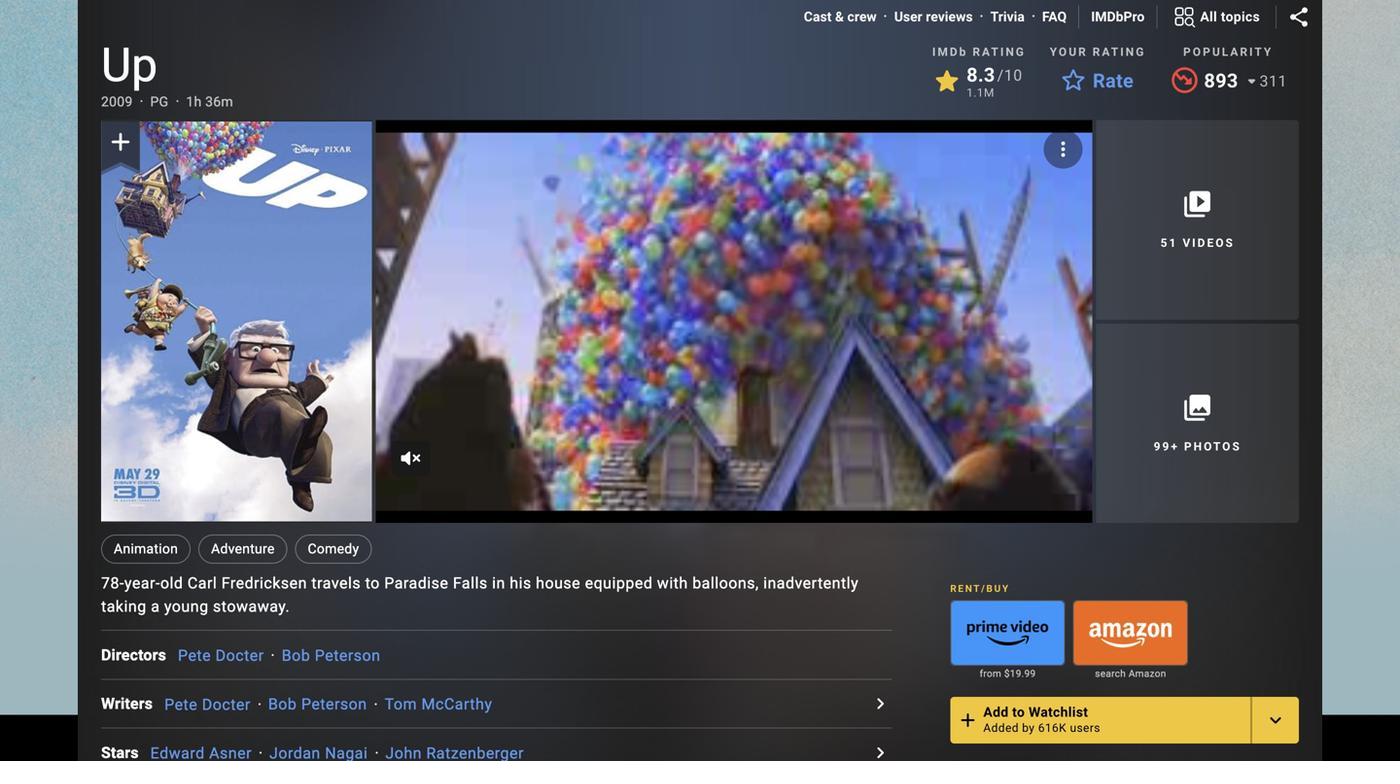 Task type: describe. For each thing, give the bounding box(es) containing it.
crew
[[847, 9, 877, 25]]

311
[[1260, 72, 1287, 90]]

search on amazon image
[[1074, 601, 1187, 665]]

equipped
[[585, 574, 653, 593]]

search amazon link
[[1073, 666, 1188, 681]]

78-
[[101, 574, 124, 593]]

animation
[[114, 541, 178, 557]]

from
[[980, 668, 1001, 679]]

cast
[[804, 9, 832, 25]]

his
[[510, 574, 532, 593]]

2009 button
[[101, 92, 133, 112]]

10
[[1004, 66, 1022, 85]]

imdb rating
[[932, 45, 1026, 59]]

adventure
[[211, 541, 275, 557]]

pg
[[150, 94, 169, 110]]

mccarthy
[[421, 695, 492, 714]]

to inside add to watchlist added by 616k users
[[1012, 704, 1025, 720]]

to inside 78-year-old carl fredricksen travels to paradise falls in his house equipped with balloons, inadvertently taking a young stowaway.
[[365, 574, 380, 593]]

add title to another list image
[[1264, 709, 1287, 732]]

add image
[[956, 709, 979, 732]]

see full cast and crew element
[[101, 643, 178, 667]]

watch on prime video image
[[951, 601, 1064, 665]]

your
[[1050, 45, 1088, 59]]

rate
[[1093, 70, 1134, 92]]

imdbpro button
[[1091, 7, 1145, 27]]

categories image
[[1173, 5, 1196, 29]]

1 vertical spatial bob peterson button
[[268, 695, 367, 714]]

writers button
[[101, 692, 164, 716]]

balloons,
[[692, 574, 759, 593]]

8.3
[[967, 64, 995, 87]]

docter for top bob peterson button
[[215, 646, 264, 665]]

1h 36m
[[186, 94, 233, 110]]

year-
[[124, 574, 160, 593]]

falls
[[453, 574, 488, 593]]

user reviews button
[[894, 7, 973, 27]]

user
[[894, 9, 922, 25]]

pete docter button for top bob peterson button
[[178, 646, 264, 665]]

cast & crew
[[804, 9, 877, 25]]

inadvertently
[[763, 574, 859, 593]]

1h
[[186, 94, 202, 110]]

893
[[1204, 70, 1238, 92]]

with
[[657, 574, 688, 593]]

from $19.99
[[980, 668, 1036, 679]]

&
[[835, 9, 844, 25]]

1.1m
[[967, 86, 994, 100]]

pete docter for top bob peterson button
[[178, 646, 264, 665]]

in
[[492, 574, 505, 593]]

8.3 / 10 1.1m
[[967, 64, 1022, 100]]

2 see full cast and crew image from the top
[[868, 741, 892, 761]]

share on social media image
[[1287, 5, 1311, 29]]

tom
[[385, 695, 417, 714]]

directors
[[101, 646, 166, 664]]

watch up â– uk trailer element
[[376, 120, 1092, 523]]

travels
[[312, 574, 361, 593]]

from $19.99 group
[[950, 600, 1065, 681]]

from $19.99 link
[[950, 666, 1065, 681]]

rate button
[[1050, 64, 1145, 99]]

faq
[[1042, 9, 1067, 25]]

video player application
[[376, 120, 1092, 523]]

cast & crew button
[[804, 7, 877, 27]]

rating for imdb rating
[[973, 45, 1026, 59]]

51
[[1160, 236, 1178, 250]]

all topics button
[[1157, 1, 1276, 33]]

add to watchlist added by 616k users
[[983, 704, 1100, 735]]

animation button
[[101, 535, 191, 564]]

0 vertical spatial bob peterson button
[[282, 646, 381, 665]]

tom mccarthy
[[385, 695, 492, 714]]

99+
[[1154, 440, 1179, 454]]

add
[[983, 704, 1009, 720]]

arrow drop down image
[[1240, 70, 1263, 93]]

trivia
[[990, 9, 1025, 25]]

fredricksen
[[221, 574, 307, 593]]

added
[[983, 721, 1019, 735]]

rent/buy
[[950, 583, 1010, 594]]

search amazon group
[[1073, 600, 1188, 681]]

by
[[1022, 721, 1035, 735]]



Task type: locate. For each thing, give the bounding box(es) containing it.
bob peterson left tom
[[268, 695, 367, 714]]

bob peterson down travels
[[282, 646, 381, 665]]

search amazon
[[1095, 668, 1166, 679]]

pete for top bob peterson button
[[178, 646, 211, 665]]

1 vertical spatial pete
[[164, 695, 198, 714]]

0 vertical spatial pete
[[178, 646, 211, 665]]

photos
[[1184, 440, 1241, 454]]

99+ photos
[[1154, 440, 1241, 454]]

bob
[[282, 646, 310, 665], [268, 695, 297, 714]]

comedy
[[308, 541, 359, 557]]

faq button
[[1042, 7, 1067, 27]]

pete docter button right writers
[[164, 695, 251, 714]]

to up by
[[1012, 704, 1025, 720]]

51 videos
[[1160, 236, 1235, 250]]

78-year-old carl fredricksen travels to paradise falls in his house equipped with balloons, inadvertently taking a young stowaway.
[[101, 574, 859, 616]]

1 rating from the left
[[973, 45, 1026, 59]]

paradise
[[384, 574, 449, 593]]

1 vertical spatial to
[[1012, 704, 1025, 720]]

pg button
[[150, 92, 169, 112]]

pete docter
[[178, 646, 264, 665], [164, 695, 251, 714]]

docter down stowaway. at the bottom of page
[[215, 646, 264, 665]]

docter
[[215, 646, 264, 665], [202, 695, 251, 714]]

pete down young
[[178, 646, 211, 665]]

$19.99
[[1004, 668, 1036, 679]]

99+ photos button
[[1096, 324, 1299, 523]]

taking
[[101, 598, 147, 616]]

group
[[376, 120, 1092, 523], [101, 120, 372, 523], [950, 600, 1065, 666], [1073, 600, 1188, 666]]

1 vertical spatial peterson
[[301, 695, 367, 714]]

rating up '/'
[[973, 45, 1026, 59]]

writers
[[101, 695, 153, 713]]

up
[[101, 38, 158, 92]]

0 vertical spatial peterson
[[315, 646, 381, 665]]

bob peterson button down travels
[[282, 646, 381, 665]]

0 vertical spatial pete docter
[[178, 646, 264, 665]]

peterson for top bob peterson button
[[315, 646, 381, 665]]

videos
[[1183, 236, 1235, 250]]

0 vertical spatial bob peterson
[[282, 646, 381, 665]]

0 vertical spatial pete docter button
[[178, 646, 264, 665]]

pete docter down stowaway. at the bottom of page
[[178, 646, 264, 665]]

your rating
[[1050, 45, 1146, 59]]

up â– uk trailer image
[[376, 120, 1092, 523]]

amazon
[[1129, 668, 1166, 679]]

bob peterson for the bottom bob peterson button
[[268, 695, 367, 714]]

rating for your rating
[[1093, 45, 1146, 59]]

volume off image
[[399, 447, 422, 470]]

bob for the bottom bob peterson button
[[268, 695, 297, 714]]

1 vertical spatial docter
[[202, 695, 251, 714]]

pete for the bottom bob peterson button
[[164, 695, 198, 714]]

old
[[160, 574, 183, 593]]

1 see full cast and crew image from the top
[[868, 692, 892, 716]]

stowaway.
[[213, 598, 290, 616]]

bob peterson button left tom
[[268, 695, 367, 714]]

adventure button
[[198, 535, 287, 564]]

2009
[[101, 94, 133, 110]]

to right travels
[[365, 574, 380, 593]]

0 vertical spatial see full cast and crew image
[[868, 692, 892, 716]]

up (2009) image
[[101, 122, 372, 522]]

pete docter right writers
[[164, 695, 251, 714]]

video autoplay preference image
[[1051, 138, 1075, 161]]

pete docter for the bottom bob peterson button
[[164, 695, 251, 714]]

popularity
[[1183, 45, 1273, 59]]

docter for the bottom bob peterson button
[[202, 695, 251, 714]]

0 horizontal spatial rating
[[973, 45, 1026, 59]]

users
[[1070, 721, 1100, 735]]

0 vertical spatial bob
[[282, 646, 310, 665]]

carl
[[187, 574, 217, 593]]

0 vertical spatial docter
[[215, 646, 264, 665]]

a
[[151, 598, 160, 616]]

pete docter button for the bottom bob peterson button
[[164, 695, 251, 714]]

pete docter button down stowaway. at the bottom of page
[[178, 646, 264, 665]]

bob peterson button
[[282, 646, 381, 665], [268, 695, 367, 714]]

comedy button
[[295, 535, 372, 564]]

pete docter button
[[178, 646, 264, 665], [164, 695, 251, 714]]

1 vertical spatial bob
[[268, 695, 297, 714]]

house
[[536, 574, 581, 593]]

pete
[[178, 646, 211, 665], [164, 695, 198, 714]]

peterson for the bottom bob peterson button
[[301, 695, 367, 714]]

young
[[164, 598, 209, 616]]

2 rating from the left
[[1093, 45, 1146, 59]]

user reviews
[[894, 9, 973, 25]]

all
[[1200, 9, 1217, 25]]

bob peterson for top bob peterson button
[[282, 646, 381, 665]]

imdbpro
[[1091, 9, 1145, 25]]

bob peterson
[[282, 646, 381, 665], [268, 695, 367, 714]]

watchlist
[[1029, 704, 1088, 720]]

see full cast and crew image
[[868, 692, 892, 716], [868, 741, 892, 761]]

peterson left tom
[[301, 695, 367, 714]]

rating up rate
[[1093, 45, 1146, 59]]

1 horizontal spatial rating
[[1093, 45, 1146, 59]]

616k
[[1038, 721, 1067, 735]]

36m
[[205, 94, 233, 110]]

0 vertical spatial to
[[365, 574, 380, 593]]

tom mccarthy button
[[385, 695, 492, 714]]

trivia button
[[990, 7, 1025, 27]]

1 horizontal spatial to
[[1012, 704, 1025, 720]]

peterson down travels
[[315, 646, 381, 665]]

1 vertical spatial see full cast and crew image
[[868, 741, 892, 761]]

/
[[997, 66, 1004, 85]]

pete right writers
[[164, 695, 198, 714]]

1 vertical spatial pete docter button
[[164, 695, 251, 714]]

bob for top bob peterson button
[[282, 646, 310, 665]]

all topics
[[1200, 9, 1260, 25]]

topics
[[1221, 9, 1260, 25]]

0 horizontal spatial to
[[365, 574, 380, 593]]

search
[[1095, 668, 1126, 679]]

imdb
[[932, 45, 968, 59]]

docter right writers "button"
[[202, 695, 251, 714]]

rating
[[973, 45, 1026, 59], [1093, 45, 1146, 59]]

1 vertical spatial pete docter
[[164, 695, 251, 714]]

51 videos button
[[1096, 120, 1299, 320]]

1 vertical spatial bob peterson
[[268, 695, 367, 714]]

reviews
[[926, 9, 973, 25]]



Task type: vqa. For each thing, say whether or not it's contained in the screenshot.
Trivia
yes



